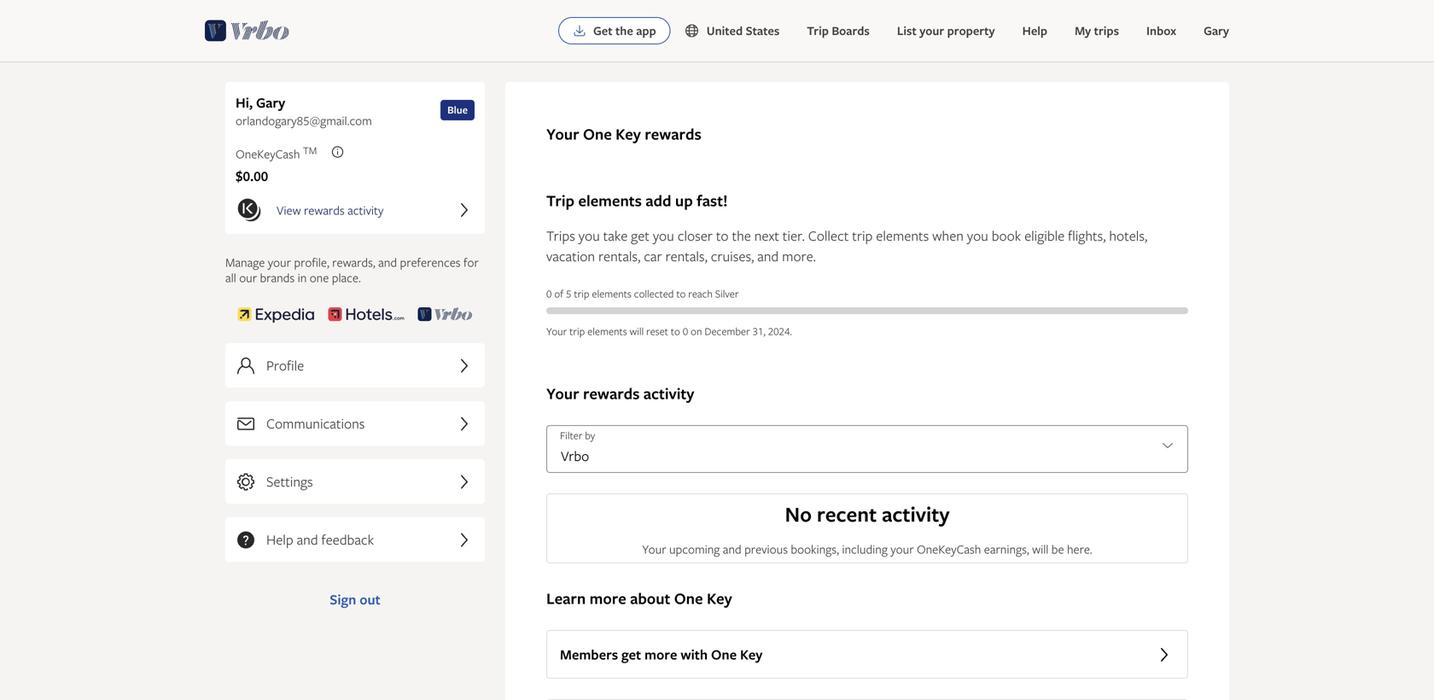 Task type: vqa. For each thing, say whether or not it's contained in the screenshot.
January 2024 element
no



Task type: locate. For each thing, give the bounding box(es) containing it.
0 left of
[[547, 287, 552, 301]]

for
[[464, 254, 479, 270]]

rentals, down closer
[[666, 247, 708, 266]]

2 vertical spatial trip
[[570, 324, 585, 338]]

you left take
[[579, 226, 600, 245]]

rewards for view rewards activity
[[304, 202, 345, 218]]

0 vertical spatial to
[[716, 226, 729, 245]]

0 vertical spatial trip
[[807, 23, 829, 39]]

directional image
[[454, 200, 475, 220], [454, 356, 475, 376], [454, 414, 475, 434], [454, 530, 475, 550], [1155, 645, 1175, 665]]

0 horizontal spatial rewards
[[304, 202, 345, 218]]

one
[[583, 123, 612, 144], [675, 588, 703, 609], [711, 645, 737, 664]]

elements inside trips you take get you closer to the next tier. collect trip elements when you book eligible flights, hotels, vacation rentals, car rentals, cruises, and more.
[[877, 226, 929, 245]]

0
[[547, 287, 552, 301], [683, 324, 689, 338]]

0 vertical spatial one
[[583, 123, 612, 144]]

hotels.com logo image
[[328, 306, 404, 323]]

cruises,
[[711, 247, 754, 266]]

help down settings
[[266, 530, 294, 549]]

gary right hi,
[[256, 93, 285, 112]]

united states button
[[671, 14, 794, 48]]

0 horizontal spatial 0
[[547, 287, 552, 301]]

1 vertical spatial to
[[677, 287, 686, 301]]

activity up your upcoming and previous bookings, including your onekeycash earnings, will be here. at the bottom of the page
[[882, 500, 950, 528]]

0 horizontal spatial rentals,
[[599, 247, 641, 266]]

1 horizontal spatial rentals,
[[666, 247, 708, 266]]

fast!
[[697, 190, 728, 211]]

one up trip elements add up fast!
[[583, 123, 612, 144]]

list your property
[[898, 23, 996, 39]]

settings
[[266, 472, 313, 491]]

0 horizontal spatial gary
[[256, 93, 285, 112]]

reach
[[689, 287, 713, 301]]

0 vertical spatial onekeycash
[[236, 146, 300, 162]]

inbox link
[[1133, 14, 1191, 48]]

directional image for help and feedback
[[454, 530, 475, 550]]

to
[[716, 226, 729, 245], [677, 287, 686, 301], [671, 324, 681, 338]]

onekeycash left earnings,
[[917, 541, 982, 557]]

trip elements add up fast!
[[547, 190, 728, 211]]

will left be
[[1033, 541, 1049, 557]]

more right learn
[[590, 588, 627, 609]]

0 vertical spatial will
[[630, 324, 644, 338]]

the
[[616, 23, 634, 39], [732, 226, 751, 245]]

and
[[758, 247, 779, 266], [378, 254, 397, 270], [297, 530, 318, 549], [723, 541, 742, 557]]

1 vertical spatial 0
[[683, 324, 689, 338]]

about
[[630, 588, 671, 609]]

your for your rewards activity
[[547, 383, 580, 404]]

your right including
[[891, 541, 914, 557]]

gary
[[1204, 23, 1230, 39], [256, 93, 285, 112]]

out
[[360, 590, 381, 609]]

activity inside view rewards activity 'link'
[[348, 202, 384, 218]]

0 horizontal spatial trip
[[547, 190, 575, 211]]

gary right inbox link
[[1204, 23, 1230, 39]]

1 vertical spatial trip
[[547, 190, 575, 211]]

2 horizontal spatial key
[[740, 645, 763, 664]]

get up car
[[631, 226, 650, 245]]

trip for trip boards
[[807, 23, 829, 39]]

0 left on
[[683, 324, 689, 338]]

on
[[691, 324, 702, 338]]

0 horizontal spatial key
[[616, 123, 641, 144]]

gary inside dropdown button
[[1204, 23, 1230, 39]]

2024.
[[768, 324, 792, 338]]

activity for your rewards activity
[[644, 383, 695, 404]]

2 vertical spatial key
[[740, 645, 763, 664]]

earnings,
[[985, 541, 1030, 557]]

1 horizontal spatial activity
[[644, 383, 695, 404]]

1 horizontal spatial trip
[[807, 23, 829, 39]]

your for property
[[920, 23, 945, 39]]

take
[[604, 226, 628, 245]]

more left with
[[645, 645, 678, 664]]

0 vertical spatial the
[[616, 23, 634, 39]]

and down "next"
[[758, 247, 779, 266]]

0 vertical spatial help
[[1023, 23, 1048, 39]]

rewards down your trip elements will reset to 0 on december 31, 2024.
[[583, 383, 640, 404]]

trip
[[853, 226, 873, 245], [574, 287, 590, 301], [570, 324, 585, 338]]

united
[[707, 23, 743, 39]]

rentals,
[[599, 247, 641, 266], [666, 247, 708, 266]]

1 vertical spatial the
[[732, 226, 751, 245]]

and left previous
[[723, 541, 742, 557]]

1 rentals, from the left
[[599, 247, 641, 266]]

$0.00
[[236, 167, 268, 185]]

0 horizontal spatial you
[[579, 226, 600, 245]]

get
[[631, 226, 650, 245], [622, 645, 642, 664]]

onekeycash up $0.00
[[236, 146, 300, 162]]

you left "book"
[[968, 226, 989, 245]]

collect
[[809, 226, 849, 245]]

1 vertical spatial key
[[707, 588, 733, 609]]

manage
[[225, 254, 265, 270]]

closer
[[678, 226, 713, 245]]

elements
[[579, 190, 642, 211], [877, 226, 929, 245], [592, 287, 632, 301], [588, 324, 627, 338]]

1 horizontal spatial the
[[732, 226, 751, 245]]

will left reset
[[630, 324, 644, 338]]

2 horizontal spatial your
[[920, 23, 945, 39]]

to up cruises,
[[716, 226, 729, 245]]

trip
[[807, 23, 829, 39], [547, 190, 575, 211]]

members get more with one key
[[560, 645, 763, 664]]

your for your upcoming and previous bookings, including your onekeycash earnings, will be here.
[[642, 541, 667, 557]]

trip boards
[[807, 23, 870, 39]]

0 horizontal spatial onekeycash
[[236, 146, 300, 162]]

rewards,
[[332, 254, 376, 270]]

previous
[[745, 541, 788, 557]]

31,
[[753, 324, 766, 338]]

list
[[898, 23, 917, 39]]

no recent activity
[[785, 500, 950, 528]]

0 of 5 trip elements collected to reach silver
[[547, 287, 739, 301]]

0 vertical spatial get
[[631, 226, 650, 245]]

rewards up up
[[645, 123, 702, 144]]

the up cruises,
[[732, 226, 751, 245]]

to for reach
[[677, 287, 686, 301]]

directional image
[[454, 472, 475, 492]]

your trip elements will reset to 0 on december 31, 2024.
[[547, 324, 792, 338]]

small image
[[685, 23, 700, 38]]

to inside trips you take get you closer to the next tier. collect trip elements when you book eligible flights, hotels, vacation rentals, car rentals, cruises, and more.
[[716, 226, 729, 245]]

activity down your trip elements will reset to 0 on december 31, 2024.
[[644, 383, 695, 404]]

profile
[[266, 356, 304, 375]]

your
[[547, 123, 580, 144], [547, 324, 567, 338], [547, 383, 580, 404], [642, 541, 667, 557]]

2 horizontal spatial activity
[[882, 500, 950, 528]]

directional image inside view rewards activity 'link'
[[454, 200, 475, 220]]

get right members
[[622, 645, 642, 664]]

gary inside hi, gary orlandogary85@gmail.com
[[256, 93, 285, 112]]

your for your one key rewards
[[547, 123, 580, 144]]

united states
[[707, 23, 780, 39]]

manage your profile, rewards, and preferences for all our brands in one place.
[[225, 254, 479, 286]]

1 vertical spatial gary
[[256, 93, 285, 112]]

0 horizontal spatial your
[[268, 254, 291, 270]]

1 horizontal spatial rewards
[[583, 383, 640, 404]]

onekeycash
[[236, 146, 300, 162], [917, 541, 982, 557]]

your upcoming and previous bookings, including your onekeycash earnings, will be here.
[[642, 541, 1093, 557]]

0 vertical spatial key
[[616, 123, 641, 144]]

0 horizontal spatial help
[[266, 530, 294, 549]]

key up trip elements add up fast!
[[616, 123, 641, 144]]

including
[[842, 541, 888, 557]]

0 vertical spatial gary
[[1204, 23, 1230, 39]]

1 horizontal spatial your
[[891, 541, 914, 557]]

with
[[681, 645, 708, 664]]

1 vertical spatial your
[[268, 254, 291, 270]]

one right about
[[675, 588, 703, 609]]

rentals, down take
[[599, 247, 641, 266]]

1 horizontal spatial you
[[653, 226, 675, 245]]

up
[[676, 190, 693, 211]]

0 horizontal spatial more
[[590, 588, 627, 609]]

1 vertical spatial onekeycash
[[917, 541, 982, 557]]

you
[[579, 226, 600, 245], [653, 226, 675, 245], [968, 226, 989, 245]]

key right with
[[740, 645, 763, 664]]

help left the my
[[1023, 23, 1048, 39]]

0 vertical spatial rewards
[[645, 123, 702, 144]]

1 vertical spatial more
[[645, 645, 678, 664]]

trip right '5'
[[574, 287, 590, 301]]

and right rewards,
[[378, 254, 397, 270]]

the inside trips you take get you closer to the next tier. collect trip elements when you book eligible flights, hotels, vacation rentals, car rentals, cruises, and more.
[[732, 226, 751, 245]]

1 vertical spatial activity
[[644, 383, 695, 404]]

trip up trips
[[547, 190, 575, 211]]

2 vertical spatial activity
[[882, 500, 950, 528]]

1 horizontal spatial gary
[[1204, 23, 1230, 39]]

0 horizontal spatial the
[[616, 23, 634, 39]]

1 you from the left
[[579, 226, 600, 245]]

trip down '5'
[[570, 324, 585, 338]]

1 horizontal spatial help
[[1023, 23, 1048, 39]]

in
[[298, 269, 307, 286]]

to left reach
[[677, 287, 686, 301]]

activity
[[348, 202, 384, 218], [644, 383, 695, 404], [882, 500, 950, 528]]

one right with
[[711, 645, 737, 664]]

rewards inside 'link'
[[304, 202, 345, 218]]

onekeycash inside 'onekeycash tm'
[[236, 146, 300, 162]]

help for help
[[1023, 23, 1048, 39]]

1 horizontal spatial onekeycash
[[917, 541, 982, 557]]

you up car
[[653, 226, 675, 245]]

trip boards link
[[794, 14, 884, 48]]

eligible
[[1025, 226, 1065, 245]]

elements left the when
[[877, 226, 929, 245]]

members
[[560, 645, 618, 664]]

upcoming
[[670, 541, 720, 557]]

1 vertical spatial one
[[675, 588, 703, 609]]

one
[[310, 269, 329, 286]]

rewards right view in the left of the page
[[304, 202, 345, 218]]

view
[[277, 202, 301, 218]]

trip inside trips you take get you closer to the next tier. collect trip elements when you book eligible flights, hotels, vacation rentals, car rentals, cruises, and more.
[[853, 226, 873, 245]]

more
[[590, 588, 627, 609], [645, 645, 678, 664]]

the right get
[[616, 23, 634, 39]]

trip right collect
[[853, 226, 873, 245]]

1 horizontal spatial more
[[645, 645, 678, 664]]

activity up rewards,
[[348, 202, 384, 218]]

1 vertical spatial help
[[266, 530, 294, 549]]

key down the upcoming
[[707, 588, 733, 609]]

0 horizontal spatial activity
[[348, 202, 384, 218]]

0 vertical spatial trip
[[853, 226, 873, 245]]

inbox
[[1147, 23, 1177, 39]]

your for profile,
[[268, 254, 291, 270]]

rewards
[[645, 123, 702, 144], [304, 202, 345, 218], [583, 383, 640, 404]]

1 horizontal spatial 0
[[683, 324, 689, 338]]

0 vertical spatial your
[[920, 23, 945, 39]]

your inside the manage your profile, rewards, and preferences for all our brands in one place.
[[268, 254, 291, 270]]

get inside trips you take get you closer to the next tier. collect trip elements when you book eligible flights, hotels, vacation rentals, car rentals, cruises, and more.
[[631, 226, 650, 245]]

your for your trip elements will reset to 0 on december 31, 2024.
[[547, 324, 567, 338]]

0 vertical spatial activity
[[348, 202, 384, 218]]

directional image for profile
[[454, 356, 475, 376]]

add
[[646, 190, 672, 211]]

to right reset
[[671, 324, 681, 338]]

trips you take get you closer to the next tier. collect trip elements when you book eligible flights, hotels, vacation rentals, car rentals, cruises, and more.
[[547, 226, 1148, 266]]

blue
[[448, 103, 468, 117]]

1 horizontal spatial key
[[707, 588, 733, 609]]

2 horizontal spatial you
[[968, 226, 989, 245]]

bookings,
[[791, 541, 839, 557]]

vacation
[[547, 247, 595, 266]]

rewards for your rewards activity
[[583, 383, 640, 404]]

and inside trips you take get you closer to the next tier. collect trip elements when you book eligible flights, hotels, vacation rentals, car rentals, cruises, and more.
[[758, 247, 779, 266]]

trip left boards
[[807, 23, 829, 39]]

no
[[785, 500, 812, 528]]

1 vertical spatial rewards
[[304, 202, 345, 218]]

your
[[920, 23, 945, 39], [268, 254, 291, 270], [891, 541, 914, 557]]

expedia logo image
[[238, 306, 315, 323]]

reset
[[647, 324, 669, 338]]

1 horizontal spatial will
[[1033, 541, 1049, 557]]

onekeycash tm
[[236, 143, 317, 162]]

2 vertical spatial one
[[711, 645, 737, 664]]

your right list
[[920, 23, 945, 39]]

your left in
[[268, 254, 291, 270]]

place.
[[332, 269, 361, 286]]

info_outline image
[[331, 145, 344, 159]]

2 vertical spatial rewards
[[583, 383, 640, 404]]



Task type: describe. For each thing, give the bounding box(es) containing it.
help link
[[1009, 14, 1062, 48]]

gary button
[[1191, 14, 1244, 48]]

2 horizontal spatial one
[[711, 645, 737, 664]]

hi, gary orlandogary85@gmail.com
[[236, 93, 372, 129]]

book
[[992, 226, 1022, 245]]

more.
[[782, 247, 816, 266]]

view rewards activity
[[277, 202, 384, 218]]

be
[[1052, 541, 1065, 557]]

activity for view rewards activity
[[348, 202, 384, 218]]

communications
[[266, 414, 365, 433]]

our
[[239, 269, 257, 286]]

elements left reset
[[588, 324, 627, 338]]

learn more about one key
[[547, 588, 733, 609]]

feedback
[[322, 530, 374, 549]]

sign
[[330, 590, 356, 609]]

1 vertical spatial trip
[[574, 287, 590, 301]]

preferences
[[400, 254, 461, 270]]

tm
[[303, 143, 317, 157]]

vrbo logo image
[[418, 306, 473, 323]]

list your property link
[[884, 14, 1009, 48]]

sign out button
[[246, 582, 465, 617]]

help for help and feedback
[[266, 530, 294, 549]]

get the app link
[[559, 17, 671, 44]]

1 vertical spatial get
[[622, 645, 642, 664]]

activity for no recent activity
[[882, 500, 950, 528]]

2 rentals, from the left
[[666, 247, 708, 266]]

all
[[225, 269, 236, 286]]

3 you from the left
[[968, 226, 989, 245]]

hi,
[[236, 93, 253, 112]]

next
[[755, 226, 780, 245]]

view rewards activity link
[[236, 196, 475, 224]]

when
[[933, 226, 964, 245]]

0 vertical spatial 0
[[547, 287, 552, 301]]

tier.
[[783, 226, 805, 245]]

0 vertical spatial more
[[590, 588, 627, 609]]

flights,
[[1069, 226, 1106, 245]]

and inside the manage your profile, rewards, and preferences for all our brands in one place.
[[378, 254, 397, 270]]

elements up take
[[579, 190, 642, 211]]

of
[[555, 287, 564, 301]]

recent
[[817, 500, 877, 528]]

to for the
[[716, 226, 729, 245]]

my
[[1075, 23, 1092, 39]]

2 vertical spatial your
[[891, 541, 914, 557]]

app
[[636, 23, 657, 39]]

sign out
[[330, 590, 381, 609]]

0 horizontal spatial one
[[583, 123, 612, 144]]

my trips link
[[1062, 14, 1133, 48]]

5
[[566, 287, 572, 301]]

get the app
[[594, 23, 657, 39]]

directional image for communications
[[454, 414, 475, 434]]

boards
[[832, 23, 870, 39]]

profile,
[[294, 254, 329, 270]]

download the app button image
[[573, 24, 587, 38]]

1 horizontal spatial one
[[675, 588, 703, 609]]

car
[[644, 247, 662, 266]]

property
[[948, 23, 996, 39]]

and left feedback
[[297, 530, 318, 549]]

0 horizontal spatial will
[[630, 324, 644, 338]]

states
[[746, 23, 780, 39]]

trips
[[547, 226, 576, 245]]

2 horizontal spatial rewards
[[645, 123, 702, 144]]

onekeycash image
[[236, 196, 263, 224]]

learn
[[547, 588, 586, 609]]

elements left collected
[[592, 287, 632, 301]]

1 vertical spatial will
[[1033, 541, 1049, 557]]

trips
[[1095, 23, 1120, 39]]

hotels,
[[1110, 226, 1148, 245]]

here.
[[1068, 541, 1093, 557]]

silver
[[716, 287, 739, 301]]

get
[[594, 23, 613, 39]]

my trips
[[1075, 23, 1120, 39]]

collected
[[634, 287, 674, 301]]

orlandogary85@gmail.com
[[236, 112, 372, 129]]

2 vertical spatial to
[[671, 324, 681, 338]]

vrbo logo image
[[205, 17, 290, 44]]

brands
[[260, 269, 295, 286]]

your rewards activity
[[547, 383, 695, 404]]

your one key rewards
[[547, 123, 702, 144]]

trip for trip elements add up fast!
[[547, 190, 575, 211]]

2 you from the left
[[653, 226, 675, 245]]



